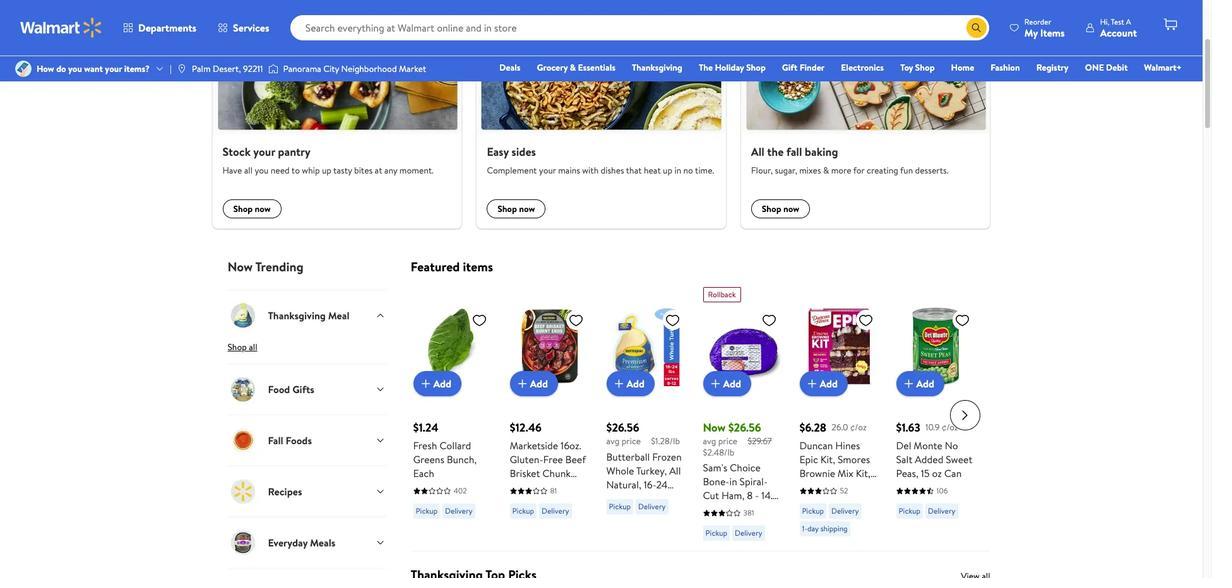 Task type: describe. For each thing, give the bounding box(es) containing it.
1 horizontal spatial kit,
[[856, 467, 871, 481]]

lb
[[703, 503, 711, 517]]

everyday meals
[[268, 536, 336, 550]]

moment.
[[400, 164, 434, 177]]

lbs.,
[[607, 492, 623, 506]]

pantry
[[278, 144, 311, 160]]

106
[[937, 486, 948, 497]]

all inside "all the fall baking flour, sugar, mixes & more for creating fun desserts."
[[751, 144, 765, 160]]

greens
[[413, 453, 445, 467]]

have
[[223, 164, 242, 177]]

flour,
[[751, 164, 773, 177]]

brownie
[[800, 467, 836, 481]]

delivery down 81
[[542, 506, 569, 517]]

add to cart image for $6.28
[[805, 377, 820, 392]]

sam's
[[703, 461, 728, 475]]

fresh
[[413, 439, 437, 453]]

electronics link
[[836, 61, 890, 75]]

delivery left 12
[[639, 501, 666, 512]]

16oz.
[[561, 439, 582, 453]]

food gifts button
[[228, 364, 386, 415]]

want
[[84, 62, 103, 75]]

account
[[1101, 26, 1137, 39]]

my
[[1025, 26, 1038, 39]]

all the fall baking flour, sugar, mixes & more for creating fun desserts.
[[751, 144, 949, 177]]

¢/oz for $1.63
[[942, 421, 959, 434]]

add button for fresh collard greens bunch, each
[[413, 372, 462, 397]]

reorder my items
[[1025, 16, 1065, 39]]

delivery down 402
[[445, 506, 473, 517]]

one debit link
[[1080, 61, 1134, 75]]

easy
[[487, 144, 509, 160]]

creating
[[867, 164, 899, 177]]

delivery down 381
[[735, 528, 763, 539]]

24.16
[[800, 481, 821, 495]]

4 add button from the left
[[703, 372, 752, 397]]

thanksgiving meal
[[268, 309, 350, 323]]

recipes button
[[228, 466, 386, 517]]

shop inside all the fall baking list item
[[762, 203, 782, 216]]

departments button
[[112, 13, 207, 43]]

now for now $26.56 avg price
[[703, 420, 726, 436]]

marketside 16oz. gluten-free beef brisket chunk burnt ends in sauce-naturally smoked image
[[510, 308, 589, 387]]

home
[[952, 61, 975, 74]]

1-
[[802, 524, 808, 534]]

26.0
[[832, 421, 849, 434]]

& inside "all the fall baking flour, sugar, mixes & more for creating fun desserts."
[[824, 164, 829, 177]]

your inside easy sides complement your mains with dishes that heat up in no time.
[[539, 164, 556, 177]]

add to cart image for butterball frozen whole turkey, all natural, 16-24 lbs., serves 8-12 image on the right bottom of the page
[[612, 377, 627, 392]]

easy sides list item
[[469, 0, 734, 229]]

can
[[945, 467, 962, 481]]

$6.28 26.0 ¢/oz duncan hines epic kit, smores brownie mix kit, 24.16 oz.
[[800, 420, 871, 495]]

add to favorites list, del monte no salt added sweet peas, 15 oz can image
[[955, 313, 970, 329]]

your inside 'stock your pantry have all you need to whip up tasty bites at any moment.'
[[253, 144, 275, 160]]

walmart image
[[20, 18, 102, 38]]

palm
[[192, 62, 211, 75]]

with
[[582, 164, 599, 177]]

epic
[[800, 453, 819, 467]]

in inside sam's choice bone-in spiral- cut ham, 8 - 14.6 lb
[[730, 475, 738, 489]]

brisket
[[510, 467, 540, 481]]

product group containing $12.46
[[510, 283, 589, 546]]

services button
[[207, 13, 280, 43]]

spiral-
[[740, 475, 768, 489]]

0 horizontal spatial &
[[570, 61, 576, 74]]

items?
[[124, 62, 150, 75]]

chunk
[[543, 467, 571, 481]]

deals link
[[494, 61, 526, 75]]

add button for duncan hines epic kit, smores brownie mix kit, 24.16 oz.
[[800, 372, 848, 397]]

a
[[1127, 16, 1132, 27]]

desert,
[[213, 62, 241, 75]]

now $26.56 avg price
[[703, 420, 762, 448]]

fall
[[268, 434, 283, 448]]

price inside $26.56 avg price
[[622, 435, 641, 448]]

more
[[832, 164, 852, 177]]

 image for palm
[[177, 64, 187, 74]]

featured items
[[411, 259, 493, 276]]

fashion link
[[985, 61, 1026, 75]]

butterball
[[607, 450, 650, 464]]

peas,
[[897, 467, 919, 481]]

registry link
[[1031, 61, 1075, 75]]

in for marketside
[[560, 481, 568, 495]]

6 add button from the left
[[897, 372, 945, 397]]

product group containing $1.24
[[413, 283, 492, 546]]

-
[[755, 489, 759, 503]]

fall
[[787, 144, 802, 160]]

8-
[[657, 492, 666, 506]]

bone-
[[703, 475, 730, 489]]

add to favorites list, marketside 16oz. gluten-free beef brisket chunk burnt ends in sauce-naturally smoked image
[[569, 313, 584, 329]]

10.9
[[926, 421, 940, 434]]

pickup down the burnt
[[513, 506, 534, 517]]

$1.63 10.9 ¢/oz del monte no salt added sweet peas, 15 oz can
[[897, 420, 973, 481]]

any
[[385, 164, 398, 177]]

tasty
[[334, 164, 352, 177]]

smores
[[838, 453, 871, 467]]

14.6
[[762, 489, 778, 503]]

deals
[[500, 61, 521, 74]]

0 horizontal spatial kit,
[[821, 453, 836, 467]]

sides
[[512, 144, 536, 160]]

|
[[170, 62, 172, 75]]

add to favorites list, butterball frozen whole turkey, all natural, 16-24 lbs., serves 8-12 image
[[665, 313, 681, 329]]

1 vertical spatial all
[[249, 341, 257, 354]]

day
[[808, 524, 819, 534]]

402
[[454, 486, 467, 497]]

salt
[[897, 453, 913, 467]]

3 add to cart image from the left
[[708, 377, 723, 392]]

next slide for product carousel list image
[[950, 401, 981, 431]]

smoked
[[510, 509, 545, 522]]

bites
[[354, 164, 373, 177]]

the holiday shop link
[[693, 61, 772, 75]]

hines
[[836, 439, 860, 453]]

time.
[[695, 164, 715, 177]]

0 horizontal spatial you
[[68, 62, 82, 75]]

panorama
[[283, 62, 321, 75]]

92211
[[243, 62, 263, 75]]

add to favorites list, duncan hines epic kit, smores brownie mix kit, 24.16 oz. image
[[859, 313, 874, 329]]

stock
[[223, 144, 251, 160]]

del monte no salt added sweet peas, 15 oz can image
[[897, 308, 975, 387]]

items
[[463, 259, 493, 276]]

15
[[921, 467, 930, 481]]

add to favorites list, fresh collard greens bunch, each image
[[472, 313, 487, 329]]

up for pantry
[[322, 164, 332, 177]]

all inside 'stock your pantry have all you need to whip up tasty bites at any moment.'
[[244, 164, 253, 177]]

each
[[413, 467, 434, 481]]

$26.56 inside $26.56 avg price
[[607, 420, 640, 436]]

do
[[56, 62, 66, 75]]

list containing stock your pantry
[[205, 0, 998, 229]]

duncan hines epic kit, smores brownie mix kit, 24.16 oz. image
[[800, 308, 879, 387]]

naturally
[[540, 495, 579, 509]]



Task type: locate. For each thing, give the bounding box(es) containing it.
$26.56 up $2.48/lb
[[729, 420, 762, 436]]

add to cart image up $26.56 avg price
[[612, 377, 627, 392]]

stock your pantry list item
[[205, 0, 469, 229]]

add for marketside 16oz. gluten-free beef brisket chunk burnt ends in sauce-naturally smoked
[[530, 377, 548, 391]]

your up the need
[[253, 144, 275, 160]]

1 horizontal spatial you
[[255, 164, 269, 177]]

2 add to cart image from the left
[[515, 377, 530, 392]]

electronics
[[841, 61, 884, 74]]

avg inside now $26.56 avg price
[[703, 435, 716, 448]]

price up sam's
[[719, 435, 738, 448]]

1 shop now from the left
[[233, 203, 271, 216]]

add button up now $26.56 avg price
[[703, 372, 752, 397]]

$1.63
[[897, 420, 921, 436]]

0 vertical spatial your
[[105, 62, 122, 75]]

$12.46
[[510, 420, 542, 436]]

0 vertical spatial all
[[751, 144, 765, 160]]

add to cart image up the $1.24 at the left bottom of the page
[[418, 377, 434, 392]]

up inside easy sides complement your mains with dishes that heat up in no time.
[[663, 164, 673, 177]]

butterball frozen whole turkey, all natural, 16-24 lbs., serves 8-12 image
[[607, 308, 686, 387]]

0 horizontal spatial price
[[622, 435, 641, 448]]

0 vertical spatial you
[[68, 62, 82, 75]]

1 horizontal spatial now
[[703, 420, 726, 436]]

2 product group from the left
[[510, 283, 589, 546]]

1 horizontal spatial in
[[675, 164, 682, 177]]

product group containing now $26.56
[[703, 283, 782, 546]]

your right want
[[105, 62, 122, 75]]

add button for marketside 16oz. gluten-free beef brisket chunk burnt ends in sauce-naturally smoked
[[510, 372, 558, 397]]

food
[[268, 383, 290, 397]]

need
[[271, 164, 290, 177]]

2 horizontal spatial in
[[730, 475, 738, 489]]

add up 10.9
[[917, 377, 935, 391]]

you left the need
[[255, 164, 269, 177]]

1 add to cart image from the left
[[612, 377, 627, 392]]

16-
[[644, 478, 657, 492]]

now up $2.48/lb
[[703, 420, 726, 436]]

3 now from the left
[[784, 203, 800, 216]]

add to cart image up now $26.56 avg price
[[708, 377, 723, 392]]

your left mains
[[539, 164, 556, 177]]

cut
[[703, 489, 719, 503]]

 image
[[268, 63, 278, 75]]

2 price from the left
[[719, 435, 738, 448]]

cart contains 0 items total amount $0.00 image
[[1163, 17, 1179, 32]]

collard
[[440, 439, 471, 453]]

shop inside 'stock your pantry' list item
[[233, 203, 253, 216]]

now inside all the fall baking list item
[[784, 203, 800, 216]]

price
[[622, 435, 641, 448], [719, 435, 738, 448]]

heat
[[644, 164, 661, 177]]

shop now inside easy sides list item
[[498, 203, 535, 216]]

0 horizontal spatial thanksgiving
[[268, 309, 326, 323]]

1 horizontal spatial $26.56
[[729, 420, 762, 436]]

avg
[[607, 435, 620, 448], [703, 435, 716, 448]]

add button up $26.56 avg price
[[607, 372, 655, 397]]

marketside
[[510, 439, 558, 453]]

meals
[[310, 536, 336, 550]]

1 price from the left
[[622, 435, 641, 448]]

add button up the $1.24 at the left bottom of the page
[[413, 372, 462, 397]]

now left trending
[[228, 259, 253, 276]]

sam's choice bone-in spiral-cut ham, 8 - 14.6 lb image
[[703, 308, 782, 387]]

add up now $26.56 avg price
[[723, 377, 742, 391]]

pickup down each
[[416, 506, 438, 517]]

one debit
[[1086, 61, 1128, 74]]

avg up sam's
[[703, 435, 716, 448]]

0 vertical spatial &
[[570, 61, 576, 74]]

Search search field
[[290, 15, 990, 40]]

now down complement
[[519, 203, 535, 216]]

in left spiral-
[[730, 475, 738, 489]]

how
[[37, 62, 54, 75]]

market
[[399, 62, 426, 75]]

kit, right mix
[[856, 467, 871, 481]]

add button up $12.46
[[510, 372, 558, 397]]

add for fresh collard greens bunch, each
[[434, 377, 452, 391]]

4 product group from the left
[[703, 283, 782, 546]]

up right heat
[[663, 164, 673, 177]]

2 up from the left
[[663, 164, 673, 177]]

1 horizontal spatial all
[[751, 144, 765, 160]]

fall foods
[[268, 434, 312, 448]]

$29.67
[[748, 435, 772, 448]]

shop now inside 'stock your pantry' list item
[[233, 203, 271, 216]]

in for sides
[[675, 164, 682, 177]]

81
[[550, 486, 557, 497]]

2 horizontal spatial now
[[784, 203, 800, 216]]

add up $12.46
[[530, 377, 548, 391]]

0 horizontal spatial all
[[670, 464, 681, 478]]

1 up from the left
[[322, 164, 332, 177]]

 image
[[15, 61, 32, 77], [177, 64, 187, 74]]

add to cart image up $1.63
[[902, 377, 917, 392]]

2 shop now from the left
[[498, 203, 535, 216]]

shop now down sugar,
[[762, 203, 800, 216]]

shop all link
[[228, 341, 386, 364]]

product group containing $6.28
[[800, 283, 879, 546]]

in left no
[[675, 164, 682, 177]]

shop now inside all the fall baking list item
[[762, 203, 800, 216]]

now for now trending
[[228, 259, 253, 276]]

2 avg from the left
[[703, 435, 716, 448]]

1 horizontal spatial up
[[663, 164, 673, 177]]

now inside easy sides list item
[[519, 203, 535, 216]]

shop now for have
[[233, 203, 271, 216]]

monte
[[914, 439, 943, 453]]

all left the
[[751, 144, 765, 160]]

add button for butterball frozen whole turkey, all natural, 16-24 lbs., serves 8-12
[[607, 372, 655, 397]]

1 horizontal spatial  image
[[177, 64, 187, 74]]

sugar,
[[775, 164, 798, 177]]

no
[[945, 439, 959, 453]]

pickup down lb
[[706, 528, 728, 539]]

2 vertical spatial your
[[539, 164, 556, 177]]

up
[[322, 164, 332, 177], [663, 164, 673, 177]]

3 shop now from the left
[[762, 203, 800, 216]]

add up the $1.24 at the left bottom of the page
[[434, 377, 452, 391]]

1 horizontal spatial ¢/oz
[[942, 421, 959, 434]]

$26.56 avg price
[[607, 420, 641, 448]]

1 avg from the left
[[607, 435, 620, 448]]

1 vertical spatial all
[[670, 464, 681, 478]]

one
[[1086, 61, 1104, 74]]

pickup down natural,
[[609, 501, 631, 512]]

mix
[[838, 467, 854, 481]]

¢/oz inside $1.63 10.9 ¢/oz del monte no salt added sweet peas, 15 oz can
[[942, 421, 959, 434]]

avg inside $26.56 avg price
[[607, 435, 620, 448]]

2 ¢/oz from the left
[[942, 421, 959, 434]]

shop inside "link"
[[916, 61, 935, 74]]

0 horizontal spatial $26.56
[[607, 420, 640, 436]]

now down the need
[[255, 203, 271, 216]]

1 product group from the left
[[413, 283, 492, 546]]

now for have
[[255, 203, 271, 216]]

free
[[544, 453, 563, 467]]

1 vertical spatial now
[[703, 420, 726, 436]]

0 horizontal spatial your
[[105, 62, 122, 75]]

shop inside easy sides list item
[[498, 203, 517, 216]]

now inside 'stock your pantry' list item
[[255, 203, 271, 216]]

in right 81
[[560, 481, 568, 495]]

1 horizontal spatial your
[[253, 144, 275, 160]]

everyday meals button
[[228, 517, 386, 569]]

3 product group from the left
[[607, 283, 686, 546]]

6 product group from the left
[[897, 283, 975, 546]]

0 horizontal spatial up
[[322, 164, 332, 177]]

2 $26.56 from the left
[[729, 420, 762, 436]]

all
[[751, 144, 765, 160], [670, 464, 681, 478]]

add to cart image up $6.28
[[805, 377, 820, 392]]

product group containing $1.63
[[897, 283, 975, 546]]

search icon image
[[972, 23, 982, 33]]

list
[[205, 0, 998, 229]]

1 $26.56 from the left
[[607, 420, 640, 436]]

add up 26.0
[[820, 377, 838, 391]]

0 vertical spatial all
[[244, 164, 253, 177]]

pickup up day
[[802, 506, 824, 517]]

add to cart image for $1.24
[[418, 377, 434, 392]]

meal
[[328, 309, 350, 323]]

5 add button from the left
[[800, 372, 848, 397]]

8
[[747, 489, 753, 503]]

now trending
[[228, 259, 304, 276]]

all right "24"
[[670, 464, 681, 478]]

$26.56 inside now $26.56 avg price
[[729, 420, 762, 436]]

price inside now $26.56 avg price
[[719, 435, 738, 448]]

home link
[[946, 61, 980, 75]]

essentials
[[578, 61, 616, 74]]

2 horizontal spatial shop now
[[762, 203, 800, 216]]

¢/oz right 10.9
[[942, 421, 959, 434]]

fresh collard greens bunch, each image
[[413, 308, 492, 387]]

all
[[244, 164, 253, 177], [249, 341, 257, 354]]

1 horizontal spatial now
[[519, 203, 535, 216]]

now down sugar,
[[784, 203, 800, 216]]

price up butterball
[[622, 435, 641, 448]]

add to cart image up $12.46
[[515, 377, 530, 392]]

$6.28
[[800, 420, 827, 436]]

thanksgiving down walmart site-wide search box
[[632, 61, 683, 74]]

0 horizontal spatial shop now
[[233, 203, 271, 216]]

0 horizontal spatial  image
[[15, 61, 32, 77]]

pickup down peas,
[[899, 506, 921, 517]]

product group containing $26.56
[[607, 283, 686, 546]]

¢/oz inside $6.28 26.0 ¢/oz duncan hines epic kit, smores brownie mix kit, 24.16 oz.
[[851, 421, 867, 434]]

baking
[[805, 144, 839, 160]]

1-day shipping
[[802, 524, 848, 534]]

up inside 'stock your pantry have all you need to whip up tasty bites at any moment.'
[[322, 164, 332, 177]]

2 add button from the left
[[510, 372, 558, 397]]

foods
[[286, 434, 312, 448]]

1 vertical spatial &
[[824, 164, 829, 177]]

0 horizontal spatial avg
[[607, 435, 620, 448]]

1 now from the left
[[255, 203, 271, 216]]

thanksgiving
[[632, 61, 683, 74], [268, 309, 326, 323]]

1 horizontal spatial avg
[[703, 435, 716, 448]]

product group
[[413, 283, 492, 546], [510, 283, 589, 546], [607, 283, 686, 546], [703, 283, 782, 546], [800, 283, 879, 546], [897, 283, 975, 546]]

gift finder link
[[777, 61, 831, 75]]

¢/oz right 26.0
[[851, 421, 867, 434]]

1 vertical spatial thanksgiving
[[268, 309, 326, 323]]

shipping
[[821, 524, 848, 534]]

Walmart Site-Wide search field
[[290, 15, 990, 40]]

add for duncan hines epic kit, smores brownie mix kit, 24.16 oz.
[[820, 377, 838, 391]]

added
[[915, 453, 944, 467]]

1 add to cart image from the left
[[418, 377, 434, 392]]

thanksgiving meal button
[[228, 290, 386, 341]]

thanksgiving for thanksgiving
[[632, 61, 683, 74]]

12
[[666, 492, 675, 506]]

now inside now $26.56 avg price
[[703, 420, 726, 436]]

hi, test a account
[[1101, 16, 1137, 39]]

thanksgiving inside dropdown button
[[268, 309, 326, 323]]

add button up $6.28
[[800, 372, 848, 397]]

1 add button from the left
[[413, 372, 462, 397]]

1 add from the left
[[434, 377, 452, 391]]

 image right |
[[177, 64, 187, 74]]

kit,
[[821, 453, 836, 467], [856, 467, 871, 481]]

up right whip
[[322, 164, 332, 177]]

1 horizontal spatial shop now
[[498, 203, 535, 216]]

& right the grocery
[[570, 61, 576, 74]]

5 add from the left
[[820, 377, 838, 391]]

$29.67 $2.48/lb
[[703, 435, 772, 459]]

 image left how
[[15, 61, 32, 77]]

whip
[[302, 164, 320, 177]]

1 horizontal spatial thanksgiving
[[632, 61, 683, 74]]

2 add from the left
[[530, 377, 548, 391]]

stock your pantry have all you need to whip up tasty bites at any moment.
[[223, 144, 434, 177]]

toy
[[901, 61, 914, 74]]

choice
[[730, 461, 761, 475]]

shop now down complement
[[498, 203, 535, 216]]

0 horizontal spatial now
[[255, 203, 271, 216]]

you inside 'stock your pantry have all you need to whip up tasty bites at any moment.'
[[255, 164, 269, 177]]

0 vertical spatial thanksgiving
[[632, 61, 683, 74]]

add for butterball frozen whole turkey, all natural, 16-24 lbs., serves 8-12
[[627, 377, 645, 391]]

all the fall baking list item
[[734, 0, 998, 229]]

add to favorites list, sam's choice bone-in spiral-cut ham, 8 - 14.6 lb image
[[762, 313, 777, 329]]

complement
[[487, 164, 537, 177]]

2 horizontal spatial your
[[539, 164, 556, 177]]

add to cart image
[[612, 377, 627, 392], [902, 377, 917, 392]]

add button up 10.9
[[897, 372, 945, 397]]

shop now for baking
[[762, 203, 800, 216]]

neighborhood
[[341, 62, 397, 75]]

0 horizontal spatial ¢/oz
[[851, 421, 867, 434]]

toy shop link
[[895, 61, 941, 75]]

delivery down the 52
[[832, 506, 859, 517]]

now for baking
[[784, 203, 800, 216]]

5 product group from the left
[[800, 283, 879, 546]]

0 horizontal spatial in
[[560, 481, 568, 495]]

3 add from the left
[[627, 377, 645, 391]]

&
[[570, 61, 576, 74], [824, 164, 829, 177]]

fun
[[901, 164, 913, 177]]

add button
[[413, 372, 462, 397], [510, 372, 558, 397], [607, 372, 655, 397], [703, 372, 752, 397], [800, 372, 848, 397], [897, 372, 945, 397]]

1 horizontal spatial add to cart image
[[902, 377, 917, 392]]

add to cart image for $12.46
[[515, 377, 530, 392]]

 image for how
[[15, 61, 32, 77]]

& left more
[[824, 164, 829, 177]]

food gifts
[[268, 383, 314, 397]]

0 horizontal spatial now
[[228, 259, 253, 276]]

all inside butterball frozen whole turkey, all natural, 16-24 lbs., serves 8-12
[[670, 464, 681, 478]]

thanksgiving for thanksgiving meal
[[268, 309, 326, 323]]

oz.
[[824, 481, 836, 495]]

easy sides complement your mains with dishes that heat up in no time.
[[487, 144, 715, 177]]

that
[[626, 164, 642, 177]]

1 horizontal spatial &
[[824, 164, 829, 177]]

$2.48/lb
[[703, 446, 735, 459]]

delivery down 106
[[928, 506, 956, 517]]

add
[[434, 377, 452, 391], [530, 377, 548, 391], [627, 377, 645, 391], [723, 377, 742, 391], [820, 377, 838, 391], [917, 377, 935, 391]]

1 horizontal spatial price
[[719, 435, 738, 448]]

3 add button from the left
[[607, 372, 655, 397]]

1 vertical spatial your
[[253, 144, 275, 160]]

holiday
[[715, 61, 744, 74]]

everyday
[[268, 536, 308, 550]]

2 now from the left
[[519, 203, 535, 216]]

shop now down have
[[233, 203, 271, 216]]

city
[[323, 62, 339, 75]]

kit, right epic
[[821, 453, 836, 467]]

you right the 'do'
[[68, 62, 82, 75]]

381
[[744, 508, 754, 519]]

4 add to cart image from the left
[[805, 377, 820, 392]]

in inside $12.46 marketside 16oz. gluten-free beef brisket chunk burnt ends in sauce-naturally smoked
[[560, 481, 568, 495]]

1 ¢/oz from the left
[[851, 421, 867, 434]]

del
[[897, 439, 912, 453]]

4 add from the left
[[723, 377, 742, 391]]

add to cart image for del monte no salt added sweet peas, 15 oz can image
[[902, 377, 917, 392]]

add to cart image
[[418, 377, 434, 392], [515, 377, 530, 392], [708, 377, 723, 392], [805, 377, 820, 392]]

in
[[675, 164, 682, 177], [730, 475, 738, 489], [560, 481, 568, 495]]

6 add from the left
[[917, 377, 935, 391]]

1 vertical spatial you
[[255, 164, 269, 177]]

turkey,
[[637, 464, 667, 478]]

2 add to cart image from the left
[[902, 377, 917, 392]]

up for complement
[[663, 164, 673, 177]]

0 horizontal spatial add to cart image
[[612, 377, 627, 392]]

avg up butterball
[[607, 435, 620, 448]]

in inside easy sides complement your mains with dishes that heat up in no time.
[[675, 164, 682, 177]]

$26.56 up butterball
[[607, 420, 640, 436]]

0 vertical spatial now
[[228, 259, 253, 276]]

now for your
[[519, 203, 535, 216]]

gift
[[782, 61, 798, 74]]

shop now for your
[[498, 203, 535, 216]]

add up $26.56 avg price
[[627, 377, 645, 391]]

¢/oz for $6.28
[[851, 421, 867, 434]]

thanksgiving up shop all link
[[268, 309, 326, 323]]

fashion
[[991, 61, 1020, 74]]



Task type: vqa. For each thing, say whether or not it's contained in the screenshot.


